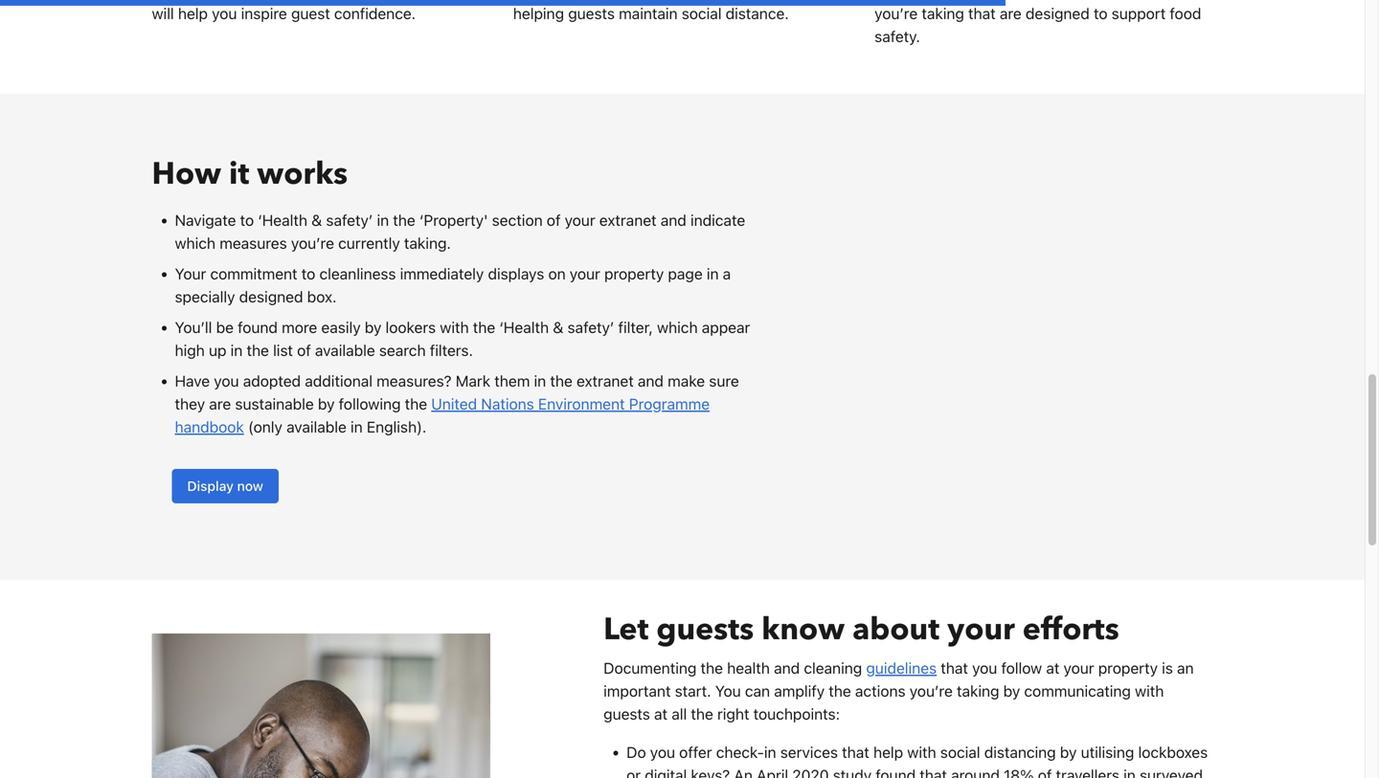 Task type: locate. For each thing, give the bounding box(es) containing it.
to inside navigate to 'health & safety' in the 'property' section of your extranet and indicate which measures you're currently taking.
[[240, 211, 254, 229]]

display now
[[187, 478, 263, 494]]

available down sustainable
[[286, 418, 347, 436]]

1 vertical spatial property
[[1098, 659, 1158, 677]]

1 horizontal spatial safety'
[[568, 318, 614, 336]]

how
[[152, 153, 221, 195]]

filter,
[[618, 318, 653, 336]]

of inside do you offer check-in services that help with social distancing by utilising lockboxes or digital keys? an april 2020 study found that around 18% of travellers in surveye
[[1038, 767, 1052, 779]]

& down on
[[553, 318, 564, 336]]

18%
[[1004, 767, 1034, 779]]

that up study
[[842, 744, 870, 762]]

0 horizontal spatial found
[[238, 318, 278, 336]]

and up programme
[[638, 372, 664, 390]]

follow
[[1001, 659, 1042, 677]]

1 vertical spatial and
[[638, 372, 664, 390]]

safety' left "filter,"
[[568, 318, 614, 336]]

0 horizontal spatial property
[[604, 265, 664, 283]]

an
[[734, 767, 753, 779]]

your inside that you follow at your property is an important start. you can amplify the actions you're taking by communicating with guests at all the right touchpoints:
[[1064, 659, 1094, 677]]

by
[[365, 318, 382, 336], [318, 395, 335, 413], [1003, 682, 1020, 700], [1060, 744, 1077, 762]]

you're down guidelines
[[910, 682, 953, 700]]

that inside that you follow at your property is an important start. you can amplify the actions you're taking by communicating with guests at all the right touchpoints:
[[941, 659, 968, 677]]

2 vertical spatial of
[[1038, 767, 1052, 779]]

keys?
[[691, 767, 730, 779]]

0 vertical spatial extranet
[[599, 211, 657, 229]]

0 vertical spatial you
[[214, 372, 239, 390]]

property inside your commitment to cleanliness immediately displays on your property page in a specially designed box.
[[604, 265, 664, 283]]

by up travellers
[[1060, 744, 1077, 762]]

to up measures
[[240, 211, 254, 229]]

1 horizontal spatial to
[[301, 265, 315, 283]]

safety' up currently
[[326, 211, 373, 229]]

property left 'is'
[[1098, 659, 1158, 677]]

& inside you'll be found more easily by lookers with the 'health & safety' filter, which appear high up in the list of available search filters.
[[553, 318, 564, 336]]

of right section
[[547, 211, 561, 229]]

0 vertical spatial which
[[175, 234, 216, 252]]

ggg image
[[152, 634, 490, 779]]

'health
[[258, 211, 307, 229], [499, 318, 549, 336]]

guests inside that you follow at your property is an important start. you can amplify the actions you're taking by communicating with guests at all the right touchpoints:
[[604, 705, 650, 723]]

measures
[[220, 234, 287, 252]]

'health up measures
[[258, 211, 307, 229]]

more
[[282, 318, 317, 336]]

1 horizontal spatial which
[[657, 318, 698, 336]]

and left indicate
[[661, 211, 687, 229]]

do you offer check-in services that help with social distancing by utilising lockboxes or digital keys? an april 2020 study found that around 18% of travellers in surveye
[[627, 744, 1208, 779]]

programme
[[629, 395, 710, 413]]

2 vertical spatial you
[[650, 744, 675, 762]]

commitment
[[210, 265, 297, 283]]

extranet left indicate
[[599, 211, 657, 229]]

you up the digital
[[650, 744, 675, 762]]

all
[[672, 705, 687, 723]]

to up box.
[[301, 265, 315, 283]]

found down help
[[876, 767, 916, 779]]

navigate to 'health & safety' in the 'property' section of your extranet and indicate which measures you're currently taking.
[[175, 211, 745, 252]]

available down easily at the top left of the page
[[315, 341, 375, 359]]

you inside that you follow at your property is an important start. you can amplify the actions you're taking by communicating with guests at all the right touchpoints:
[[972, 659, 997, 677]]

handbook
[[175, 418, 244, 436]]

extranet up environment at the bottom
[[577, 372, 634, 390]]

1 vertical spatial 'health
[[499, 318, 549, 336]]

found right "be"
[[238, 318, 278, 336]]

that down the 'social'
[[920, 767, 947, 779]]

your right on
[[570, 265, 600, 283]]

0 vertical spatial that
[[941, 659, 968, 677]]

at right follow
[[1046, 659, 1060, 677]]

1 vertical spatial you
[[972, 659, 997, 677]]

it
[[229, 153, 249, 195]]

1 horizontal spatial 'health
[[499, 318, 549, 336]]

'health inside you'll be found more easily by lookers with the 'health & safety' filter, which appear high up in the list of available search filters.
[[499, 318, 549, 336]]

0 horizontal spatial &
[[311, 211, 322, 229]]

2 horizontal spatial of
[[1038, 767, 1052, 779]]

you inside do you offer check-in services that help with social distancing by utilising lockboxes or digital keys? an april 2020 study found that around 18% of travellers in surveye
[[650, 744, 675, 762]]

your up on
[[565, 211, 595, 229]]

safety' inside navigate to 'health & safety' in the 'property' section of your extranet and indicate which measures you're currently taking.
[[326, 211, 373, 229]]

by up '(only available in english).'
[[318, 395, 335, 413]]

2 horizontal spatial with
[[1135, 682, 1164, 700]]

0 horizontal spatial you
[[214, 372, 239, 390]]

1 vertical spatial of
[[297, 341, 311, 359]]

0 horizontal spatial with
[[440, 318, 469, 336]]

1 vertical spatial &
[[553, 318, 564, 336]]

in left a
[[707, 265, 719, 283]]

in up currently
[[377, 211, 389, 229]]

0 vertical spatial and
[[661, 211, 687, 229]]

0 vertical spatial at
[[1046, 659, 1060, 677]]

1 vertical spatial guests
[[604, 705, 650, 723]]

2 horizontal spatial you
[[972, 659, 997, 677]]

2 vertical spatial that
[[920, 767, 947, 779]]

0 vertical spatial to
[[240, 211, 254, 229]]

safety' inside you'll be found more easily by lookers with the 'health & safety' filter, which appear high up in the list of available search filters.
[[568, 318, 614, 336]]

united nations environment programme handbook link
[[175, 395, 710, 436]]

of inside navigate to 'health & safety' in the 'property' section of your extranet and indicate which measures you're currently taking.
[[547, 211, 561, 229]]

0 vertical spatial found
[[238, 318, 278, 336]]

1 vertical spatial with
[[1135, 682, 1164, 700]]

guests
[[656, 609, 754, 651], [604, 705, 650, 723]]

0 vertical spatial available
[[315, 341, 375, 359]]

your
[[565, 211, 595, 229], [570, 265, 600, 283], [947, 609, 1015, 651], [1064, 659, 1094, 677]]

guests up the health
[[656, 609, 754, 651]]

have
[[175, 372, 210, 390]]

1 vertical spatial extranet
[[577, 372, 634, 390]]

by down follow
[[1003, 682, 1020, 700]]

guests down important
[[604, 705, 650, 723]]

mark
[[456, 372, 491, 390]]

in right up
[[230, 341, 243, 359]]

do
[[627, 744, 646, 762]]

let
[[604, 609, 649, 651]]

your up "communicating"
[[1064, 659, 1094, 677]]

found inside do you offer check-in services that help with social distancing by utilising lockboxes or digital keys? an april 2020 study found that around 18% of travellers in surveye
[[876, 767, 916, 779]]

cleaning
[[804, 659, 862, 677]]

you up are
[[214, 372, 239, 390]]

1 horizontal spatial property
[[1098, 659, 1158, 677]]

1 horizontal spatial at
[[1046, 659, 1060, 677]]

the up taking.
[[393, 211, 415, 229]]

you up taking
[[972, 659, 997, 677]]

taking
[[957, 682, 999, 700]]

1 vertical spatial found
[[876, 767, 916, 779]]

1 horizontal spatial guests
[[656, 609, 754, 651]]

1 vertical spatial you're
[[910, 682, 953, 700]]

guidelines
[[866, 659, 937, 677]]

0 horizontal spatial safety'
[[326, 211, 373, 229]]

your inside navigate to 'health & safety' in the 'property' section of your extranet and indicate which measures you're currently taking.
[[565, 211, 595, 229]]

with right help
[[907, 744, 936, 762]]

& inside navigate to 'health & safety' in the 'property' section of your extranet and indicate which measures you're currently taking.
[[311, 211, 322, 229]]

safety'
[[326, 211, 373, 229], [568, 318, 614, 336]]

offer
[[679, 744, 712, 762]]

with up filters.
[[440, 318, 469, 336]]

'health inside navigate to 'health & safety' in the 'property' section of your extranet and indicate which measures you're currently taking.
[[258, 211, 307, 229]]

they
[[175, 395, 205, 413]]

designed
[[239, 288, 303, 306]]

in down 'utilising' in the right of the page
[[1124, 767, 1136, 779]]

cleanliness
[[319, 265, 396, 283]]

which down navigate on the left top of the page
[[175, 234, 216, 252]]

1 vertical spatial to
[[301, 265, 315, 283]]

of right "18%"
[[1038, 767, 1052, 779]]

around
[[951, 767, 1000, 779]]

2 vertical spatial with
[[907, 744, 936, 762]]

search
[[379, 341, 426, 359]]

by inside have you adopted additional measures? mark them in the extranet and make sure they are sustainable by following the
[[318, 395, 335, 413]]

that up taking
[[941, 659, 968, 677]]

0 horizontal spatial 'health
[[258, 211, 307, 229]]

1 horizontal spatial found
[[876, 767, 916, 779]]

1 horizontal spatial &
[[553, 318, 564, 336]]

know
[[762, 609, 845, 651]]

found
[[238, 318, 278, 336], [876, 767, 916, 779]]

you're up box.
[[291, 234, 334, 252]]

in inside navigate to 'health & safety' in the 'property' section of your extranet and indicate which measures you're currently taking.
[[377, 211, 389, 229]]

0 vertical spatial 'health
[[258, 211, 307, 229]]

property left page
[[604, 265, 664, 283]]

1 horizontal spatial you
[[650, 744, 675, 762]]

0 horizontal spatial at
[[654, 705, 668, 723]]

you inside have you adopted additional measures? mark them in the extranet and make sure they are sustainable by following the
[[214, 372, 239, 390]]

social
[[940, 744, 980, 762]]

extranet inside navigate to 'health & safety' in the 'property' section of your extranet and indicate which measures you're currently taking.
[[599, 211, 657, 229]]

0 horizontal spatial of
[[297, 341, 311, 359]]

0 vertical spatial safety'
[[326, 211, 373, 229]]

1 vertical spatial which
[[657, 318, 698, 336]]

of right "list"
[[297, 341, 311, 359]]

'health down "displays"
[[499, 318, 549, 336]]

by right easily at the top left of the page
[[365, 318, 382, 336]]

in inside your commitment to cleanliness immediately displays on your property page in a specially designed box.
[[707, 265, 719, 283]]

environment
[[538, 395, 625, 413]]

1 vertical spatial that
[[842, 744, 870, 762]]

0 horizontal spatial you're
[[291, 234, 334, 252]]

1 horizontal spatial of
[[547, 211, 561, 229]]

1 vertical spatial safety'
[[568, 318, 614, 336]]

0 vertical spatial of
[[547, 211, 561, 229]]

at
[[1046, 659, 1060, 677], [654, 705, 668, 723]]

(only available in english).
[[244, 418, 427, 436]]

1 horizontal spatial with
[[907, 744, 936, 762]]

0 vertical spatial property
[[604, 265, 664, 283]]

that
[[941, 659, 968, 677], [842, 744, 870, 762], [920, 767, 947, 779]]

with inside that you follow at your property is an important start. you can amplify the actions you're taking by communicating with guests at all the right touchpoints:
[[1135, 682, 1164, 700]]

and up amplify
[[774, 659, 800, 677]]

0 horizontal spatial to
[[240, 211, 254, 229]]

0 vertical spatial &
[[311, 211, 322, 229]]

a
[[723, 265, 731, 283]]

&
[[311, 211, 322, 229], [553, 318, 564, 336]]

0 vertical spatial you're
[[291, 234, 334, 252]]

1 horizontal spatial you're
[[910, 682, 953, 700]]

with down 'is'
[[1135, 682, 1164, 700]]

navigate
[[175, 211, 236, 229]]

documenting
[[604, 659, 697, 677]]

to
[[240, 211, 254, 229], [301, 265, 315, 283]]

the down the cleaning
[[829, 682, 851, 700]]

the up environment at the bottom
[[550, 372, 573, 390]]

0 vertical spatial with
[[440, 318, 469, 336]]

that you follow at your property is an important start. you can amplify the actions you're taking by communicating with guests at all the right touchpoints:
[[604, 659, 1194, 723]]

at left all
[[654, 705, 668, 723]]

start.
[[675, 682, 711, 700]]

with
[[440, 318, 469, 336], [1135, 682, 1164, 700], [907, 744, 936, 762]]

available
[[315, 341, 375, 359], [286, 418, 347, 436]]

of
[[547, 211, 561, 229], [297, 341, 311, 359], [1038, 767, 1052, 779]]

you're
[[291, 234, 334, 252], [910, 682, 953, 700]]

the left "list"
[[247, 341, 269, 359]]

which right "filter,"
[[657, 318, 698, 336]]

the up you
[[701, 659, 723, 677]]

which
[[175, 234, 216, 252], [657, 318, 698, 336]]

& down works in the left top of the page
[[311, 211, 322, 229]]

in up the april
[[764, 744, 776, 762]]

in inside have you adopted additional measures? mark them in the extranet and make sure they are sustainable by following the
[[534, 372, 546, 390]]

1 vertical spatial at
[[654, 705, 668, 723]]

displays
[[488, 265, 544, 283]]

in right them on the left of the page
[[534, 372, 546, 390]]

let guests know about your efforts
[[604, 609, 1119, 651]]

the
[[393, 211, 415, 229], [473, 318, 495, 336], [247, 341, 269, 359], [550, 372, 573, 390], [405, 395, 427, 413], [701, 659, 723, 677], [829, 682, 851, 700], [691, 705, 713, 723]]

0 horizontal spatial which
[[175, 234, 216, 252]]

0 horizontal spatial guests
[[604, 705, 650, 723]]



Task type: describe. For each thing, give the bounding box(es) containing it.
english).
[[367, 418, 427, 436]]

filters.
[[430, 341, 473, 359]]

additional
[[305, 372, 373, 390]]

you for that
[[972, 659, 997, 677]]

in inside you'll be found more easily by lookers with the 'health & safety' filter, which appear high up in the list of available search filters.
[[230, 341, 243, 359]]

nations
[[481, 395, 534, 413]]

the inside navigate to 'health & safety' in the 'property' section of your extranet and indicate which measures you're currently taking.
[[393, 211, 415, 229]]

(only
[[248, 418, 282, 436]]

with inside do you offer check-in services that help with social distancing by utilising lockboxes or digital keys? an april 2020 study found that around 18% of travellers in surveye
[[907, 744, 936, 762]]

page
[[668, 265, 703, 283]]

following
[[339, 395, 401, 413]]

display
[[187, 478, 234, 494]]

april
[[757, 767, 788, 779]]

2 vertical spatial and
[[774, 659, 800, 677]]

section
[[492, 211, 543, 229]]

your
[[175, 265, 206, 283]]

1 vertical spatial available
[[286, 418, 347, 436]]

you for have
[[214, 372, 239, 390]]

distancing
[[984, 744, 1056, 762]]

digital
[[645, 767, 687, 779]]

0 vertical spatial guests
[[656, 609, 754, 651]]

to inside your commitment to cleanliness immediately displays on your property page in a specially designed box.
[[301, 265, 315, 283]]

by inside that you follow at your property is an important start. you can amplify the actions you're taking by communicating with guests at all the right touchpoints:
[[1003, 682, 1020, 700]]

efforts
[[1023, 609, 1119, 651]]

check-
[[716, 744, 764, 762]]

high
[[175, 341, 205, 359]]

works
[[257, 153, 348, 195]]

and inside navigate to 'health & safety' in the 'property' section of your extranet and indicate which measures you're currently taking.
[[661, 211, 687, 229]]

united
[[431, 395, 477, 413]]

easily
[[321, 318, 361, 336]]

or
[[627, 767, 641, 779]]

important
[[604, 682, 671, 700]]

lookers
[[386, 318, 436, 336]]

indicate
[[691, 211, 745, 229]]

the up filters.
[[473, 318, 495, 336]]

available inside you'll be found more easily by lookers with the 'health & safety' filter, which appear high up in the list of available search filters.
[[315, 341, 375, 359]]

with inside you'll be found more easily by lookers with the 'health & safety' filter, which appear high up in the list of available search filters.
[[440, 318, 469, 336]]

you're inside that you follow at your property is an important start. you can amplify the actions you're taking by communicating with guests at all the right touchpoints:
[[910, 682, 953, 700]]

you for do
[[650, 744, 675, 762]]

guidelines link
[[866, 659, 937, 677]]

of inside you'll be found more easily by lookers with the 'health & safety' filter, which appear high up in the list of available search filters.
[[297, 341, 311, 359]]

found inside you'll be found more easily by lookers with the 'health & safety' filter, which appear high up in the list of available search filters.
[[238, 318, 278, 336]]

sure
[[709, 372, 739, 390]]

taking.
[[404, 234, 451, 252]]

box.
[[307, 288, 337, 306]]

lockboxes
[[1138, 744, 1208, 762]]

immediately
[[400, 265, 484, 283]]

can
[[745, 682, 770, 700]]

them
[[495, 372, 530, 390]]

and inside have you adopted additional measures? mark them in the extranet and make sure they are sustainable by following the
[[638, 372, 664, 390]]

by inside you'll be found more easily by lookers with the 'health & safety' filter, which appear high up in the list of available search filters.
[[365, 318, 382, 336]]

adopted
[[243, 372, 301, 390]]

study
[[833, 767, 872, 779]]

amplify
[[774, 682, 825, 700]]

which inside you'll be found more easily by lookers with the 'health & safety' filter, which appear high up in the list of available search filters.
[[657, 318, 698, 336]]

services
[[780, 744, 838, 762]]

2020
[[792, 767, 829, 779]]

currently
[[338, 234, 400, 252]]

property inside that you follow at your property is an important start. you can amplify the actions you're taking by communicating with guests at all the right touchpoints:
[[1098, 659, 1158, 677]]

united nations environment programme handbook
[[175, 395, 710, 436]]

your inside your commitment to cleanliness immediately displays on your property page in a specially designed box.
[[570, 265, 600, 283]]

the right all
[[691, 705, 713, 723]]

you're inside navigate to 'health & safety' in the 'property' section of your extranet and indicate which measures you're currently taking.
[[291, 234, 334, 252]]

'property'
[[419, 211, 488, 229]]

appear
[[702, 318, 750, 336]]

measures?
[[377, 372, 452, 390]]

the down measures?
[[405, 395, 427, 413]]

an
[[1177, 659, 1194, 677]]

touchpoints:
[[753, 705, 840, 723]]

specially
[[175, 288, 235, 306]]

your up follow
[[947, 609, 1015, 651]]

you'll be found more easily by lookers with the 'health & safety' filter, which appear high up in the list of available search filters.
[[175, 318, 750, 359]]

up
[[209, 341, 226, 359]]

extranet inside have you adopted additional measures? mark them in the extranet and make sure they are sustainable by following the
[[577, 372, 634, 390]]

list
[[273, 341, 293, 359]]

health
[[727, 659, 770, 677]]

are
[[209, 395, 231, 413]]

help
[[874, 744, 903, 762]]

have you adopted additional measures? mark them in the extranet and make sure they are sustainable by following the
[[175, 372, 739, 413]]

about
[[853, 609, 940, 651]]

which inside navigate to 'health & safety' in the 'property' section of your extranet and indicate which measures you're currently taking.
[[175, 234, 216, 252]]

actions
[[855, 682, 906, 700]]

on
[[548, 265, 566, 283]]

documenting the health and cleaning guidelines
[[604, 659, 937, 677]]

by inside do you offer check-in services that help with social distancing by utilising lockboxes or digital keys? an april 2020 study found that around 18% of travellers in surveye
[[1060, 744, 1077, 762]]

travellers
[[1056, 767, 1120, 779]]

your commitment to cleanliness immediately displays on your property page in a specially designed box.
[[175, 265, 731, 306]]

be
[[216, 318, 234, 336]]

how it works
[[152, 153, 348, 195]]

you
[[715, 682, 741, 700]]

display now link
[[172, 469, 279, 504]]

make
[[668, 372, 705, 390]]

in down following at bottom left
[[351, 418, 363, 436]]

now
[[237, 478, 263, 494]]

is
[[1162, 659, 1173, 677]]

sustainable
[[235, 395, 314, 413]]

right
[[717, 705, 749, 723]]



Task type: vqa. For each thing, say whether or not it's contained in the screenshot.
start.
yes



